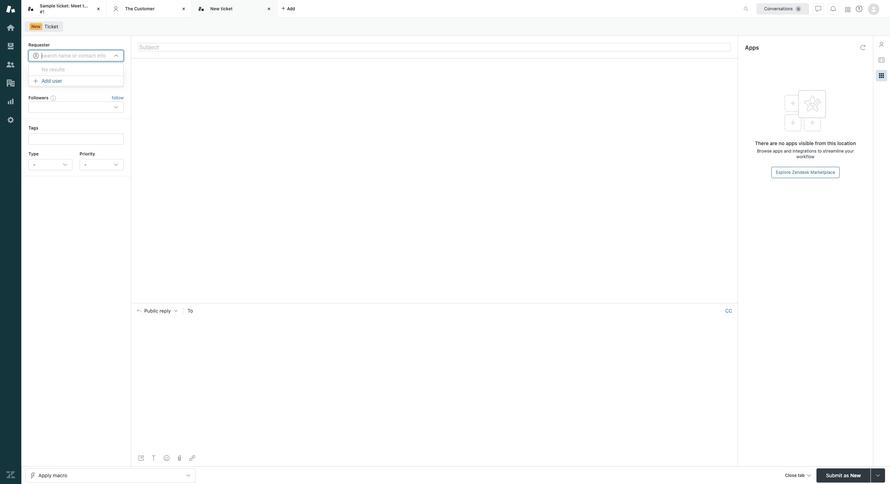 Task type: vqa. For each thing, say whether or not it's contained in the screenshot.
'No tickets in this view'
no



Task type: describe. For each thing, give the bounding box(es) containing it.
submit as new
[[826, 473, 861, 479]]

apps image
[[879, 73, 885, 79]]

close image for new ticket
[[266, 5, 273, 12]]

close
[[785, 473, 797, 479]]

explore
[[776, 170, 791, 175]]

views image
[[6, 42, 15, 51]]

it
[[121, 68, 124, 73]]

format text image
[[151, 456, 157, 462]]

take
[[111, 68, 120, 73]]

no
[[42, 66, 48, 73]]

main element
[[0, 0, 21, 485]]

notifications image
[[831, 6, 836, 12]]

public reply
[[144, 309, 171, 314]]

1 vertical spatial apps
[[773, 149, 783, 154]]

follow button
[[112, 95, 124, 101]]

requester element
[[28, 50, 124, 62]]

tab containing sample ticket: meet the ticket
[[21, 0, 107, 18]]

add user
[[42, 78, 62, 84]]

conversations button
[[757, 3, 809, 14]]

#1
[[40, 9, 44, 14]]

sample ticket: meet the ticket #1
[[40, 3, 102, 14]]

public reply button
[[131, 304, 183, 319]]

new ticket tab
[[192, 0, 277, 18]]

your
[[845, 149, 854, 154]]

sample
[[40, 3, 55, 9]]

add link (cmd k) image
[[189, 456, 195, 462]]

apps
[[745, 44, 759, 51]]

public
[[144, 309, 158, 314]]

button displays agent's chat status as invisible. image
[[816, 6, 821, 12]]

new for new ticket
[[210, 6, 220, 11]]

no
[[779, 140, 785, 146]]

ticket:
[[56, 3, 70, 9]]

add attachment image
[[177, 456, 182, 462]]

no results
[[42, 66, 65, 73]]

ticket
[[44, 23, 58, 30]]

organizations image
[[6, 79, 15, 88]]

from
[[815, 140, 826, 146]]

add
[[42, 78, 51, 84]]

browse
[[757, 149, 772, 154]]

new for new
[[31, 24, 41, 29]]

get started image
[[6, 23, 15, 32]]

secondary element
[[21, 20, 890, 34]]

and
[[784, 149, 792, 154]]

minimize composer image
[[432, 301, 437, 307]]

explore zendesk marketplace
[[776, 170, 835, 175]]

Subject field
[[138, 43, 731, 51]]

followers element
[[28, 102, 124, 113]]

workflow
[[797, 154, 815, 160]]

tags
[[28, 126, 38, 131]]

take it
[[111, 68, 124, 73]]

add user option
[[28, 76, 124, 86]]

followers
[[28, 95, 48, 101]]

reporting image
[[6, 97, 15, 106]]

tabs tab list
[[21, 0, 736, 18]]

- for priority
[[84, 162, 87, 168]]

user
[[52, 78, 62, 84]]



Task type: locate. For each thing, give the bounding box(es) containing it.
- button
[[28, 159, 73, 171], [80, 159, 124, 171]]

close image
[[95, 5, 102, 12], [180, 5, 187, 12], [266, 5, 273, 12]]

1 horizontal spatial - button
[[80, 159, 124, 171]]

0 horizontal spatial ticket
[[91, 3, 102, 9]]

type
[[28, 151, 39, 157]]

customer
[[134, 6, 155, 11]]

requester list box
[[28, 63, 124, 86]]

location
[[838, 140, 856, 146]]

close image inside 'new ticket' tab
[[266, 5, 273, 12]]

zendesk
[[792, 170, 809, 175]]

- button for priority
[[80, 159, 124, 171]]

apps
[[786, 140, 798, 146], [773, 149, 783, 154]]

0 horizontal spatial apps
[[773, 149, 783, 154]]

priority
[[80, 151, 95, 157]]

close image inside 'the customer' tab
[[180, 5, 187, 12]]

add button
[[277, 0, 299, 17]]

Requester field
[[42, 53, 111, 59]]

3 close image from the left
[[266, 5, 273, 12]]

1 horizontal spatial apps
[[786, 140, 798, 146]]

new inside "secondary" element
[[31, 24, 41, 29]]

0 horizontal spatial -
[[33, 162, 35, 168]]

to
[[818, 149, 822, 154]]

None field
[[198, 308, 723, 315]]

2 - button from the left
[[80, 159, 124, 171]]

as
[[844, 473, 849, 479]]

reply
[[160, 309, 171, 314]]

new inside tab
[[210, 6, 220, 11]]

zendesk support image
[[6, 5, 15, 14]]

submit
[[826, 473, 843, 479]]

draft mode image
[[138, 456, 144, 462]]

1 - button from the left
[[28, 159, 73, 171]]

insert emojis image
[[164, 456, 170, 462]]

1 horizontal spatial new
[[210, 6, 220, 11]]

ticket
[[91, 3, 102, 9], [221, 6, 233, 11]]

explore zendesk marketplace button
[[772, 167, 840, 178]]

-
[[33, 162, 35, 168], [84, 162, 87, 168]]

customers image
[[6, 60, 15, 69]]

2 close image from the left
[[180, 5, 187, 12]]

integrations
[[793, 149, 817, 154]]

1 horizontal spatial close image
[[180, 5, 187, 12]]

there are no apps visible from this location browse apps and integrations to streamline your workflow
[[755, 140, 856, 160]]

close image inside tab
[[95, 5, 102, 12]]

macro
[[53, 473, 67, 479]]

visible
[[799, 140, 814, 146]]

displays possible ticket submission types image
[[875, 473, 881, 479]]

the customer tab
[[107, 0, 192, 18]]

2 vertical spatial new
[[851, 473, 861, 479]]

1 horizontal spatial ticket
[[221, 6, 233, 11]]

meet
[[71, 3, 81, 9]]

ticket inside sample ticket: meet the ticket #1
[[91, 3, 102, 9]]

apply
[[38, 473, 52, 479]]

zendesk image
[[6, 471, 15, 480]]

conversations
[[764, 6, 793, 11]]

cc
[[725, 308, 732, 314]]

2 horizontal spatial close image
[[266, 5, 273, 12]]

1 horizontal spatial -
[[84, 162, 87, 168]]

1 vertical spatial new
[[31, 24, 41, 29]]

take it button
[[111, 67, 124, 75]]

tab
[[798, 473, 805, 479]]

apps down no
[[773, 149, 783, 154]]

the
[[83, 3, 89, 9]]

0 horizontal spatial - button
[[28, 159, 73, 171]]

to
[[188, 308, 193, 314]]

close tab
[[785, 473, 805, 479]]

streamline
[[823, 149, 844, 154]]

- button down type
[[28, 159, 73, 171]]

2 - from the left
[[84, 162, 87, 168]]

- down type
[[33, 162, 35, 168]]

get help image
[[856, 6, 863, 12]]

0 vertical spatial new
[[210, 6, 220, 11]]

new
[[210, 6, 220, 11], [31, 24, 41, 29], [851, 473, 861, 479]]

results
[[49, 66, 65, 73]]

tab
[[21, 0, 107, 18]]

1 - from the left
[[33, 162, 35, 168]]

marketplace
[[811, 170, 835, 175]]

0 horizontal spatial new
[[31, 24, 41, 29]]

- button for type
[[28, 159, 73, 171]]

the customer
[[125, 6, 155, 11]]

close tab button
[[782, 469, 814, 484]]

0 horizontal spatial close image
[[95, 5, 102, 12]]

new ticket
[[210, 6, 233, 11]]

are
[[770, 140, 778, 146]]

0 vertical spatial apps
[[786, 140, 798, 146]]

apply macro
[[38, 473, 67, 479]]

close image for the customer
[[180, 5, 187, 12]]

info on adding followers image
[[51, 95, 56, 101]]

cc button
[[725, 308, 733, 315]]

customer context image
[[879, 42, 885, 47]]

add
[[287, 6, 295, 11]]

the
[[125, 6, 133, 11]]

- for type
[[33, 162, 35, 168]]

this
[[828, 140, 836, 146]]

- button down priority
[[80, 159, 124, 171]]

there
[[755, 140, 769, 146]]

knowledge image
[[879, 57, 885, 63]]

1 close image from the left
[[95, 5, 102, 12]]

requester
[[28, 42, 50, 48]]

follow
[[112, 95, 124, 101]]

- down priority
[[84, 162, 87, 168]]

apps up and
[[786, 140, 798, 146]]

admin image
[[6, 116, 15, 125]]

2 horizontal spatial new
[[851, 473, 861, 479]]

zendesk products image
[[846, 7, 851, 12]]



